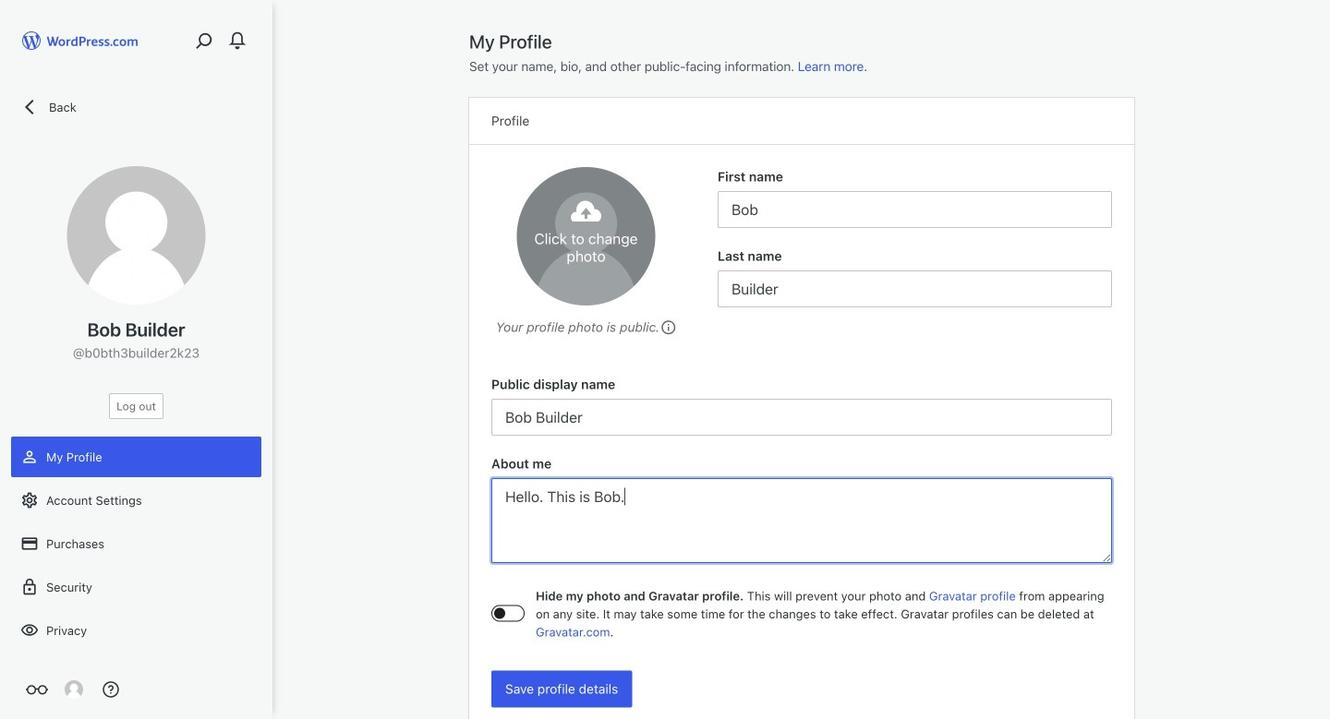 Task type: vqa. For each thing, say whether or not it's contained in the screenshot.
Notice status
no



Task type: describe. For each thing, give the bounding box(es) containing it.
person image
[[20, 448, 39, 467]]

credit_card image
[[20, 535, 39, 554]]

2 list item from the top
[[1323, 161, 1331, 247]]

0 horizontal spatial bob builder image
[[67, 166, 206, 305]]

more information image
[[660, 319, 677, 335]]

reader image
[[26, 679, 48, 701]]

visibility image
[[20, 622, 39, 640]]

settings image
[[20, 492, 39, 510]]

3 list item from the top
[[1323, 247, 1331, 334]]

1 list item from the top
[[1323, 65, 1331, 132]]



Task type: locate. For each thing, give the bounding box(es) containing it.
lock image
[[20, 579, 39, 597]]

main content
[[470, 30, 1135, 720]]

list item
[[1323, 65, 1331, 132], [1323, 161, 1331, 247], [1323, 247, 1331, 334], [1323, 334, 1331, 403]]

None text field
[[718, 271, 1113, 308], [492, 399, 1113, 436], [718, 271, 1113, 308], [492, 399, 1113, 436]]

group
[[718, 167, 1113, 228], [718, 247, 1113, 308], [492, 375, 1113, 436], [492, 455, 1113, 569]]

None text field
[[718, 191, 1113, 228], [492, 479, 1113, 564], [718, 191, 1113, 228], [492, 479, 1113, 564]]

4 list item from the top
[[1323, 334, 1331, 403]]

1 horizontal spatial bob builder image
[[517, 167, 656, 306]]

bob builder image
[[65, 681, 83, 700]]

bob builder image
[[67, 166, 206, 305], [517, 167, 656, 306]]



